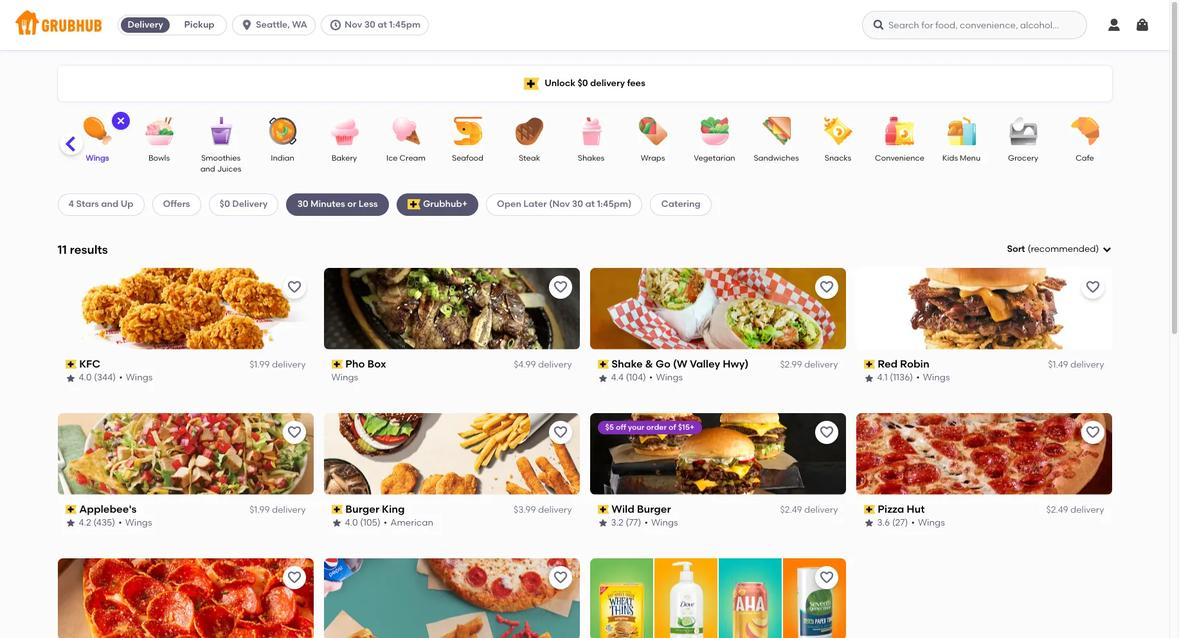 Task type: vqa. For each thing, say whether or not it's contained in the screenshot.


Task type: describe. For each thing, give the bounding box(es) containing it.
wild burger logo image
[[590, 413, 846, 495]]

offers
[[163, 199, 190, 210]]

svg image inside nov 30 at 1:45pm button
[[329, 19, 342, 32]]

off
[[616, 423, 627, 432]]

• american
[[384, 518, 434, 529]]

)
[[1097, 244, 1100, 255]]

pizza
[[878, 504, 905, 516]]

• wings for pizza hut
[[912, 518, 946, 529]]

(nov
[[549, 199, 570, 210]]

steak
[[519, 154, 540, 163]]

wild
[[612, 504, 635, 516]]

1:45pm
[[389, 19, 421, 30]]

&
[[646, 358, 654, 370]]

ice cream
[[387, 154, 426, 163]]

cafe
[[1076, 154, 1095, 163]]

valley
[[690, 358, 721, 370]]

$4.99 delivery
[[514, 360, 572, 371]]

delivery inside button
[[128, 19, 163, 30]]

pickup
[[184, 19, 215, 30]]

(27)
[[893, 518, 909, 529]]

red robin logo image
[[857, 268, 1113, 350]]

3.2 (77)
[[611, 518, 642, 529]]

4.0 (344)
[[79, 373, 116, 384]]

seafood
[[452, 154, 484, 163]]

and inside smoothies and juices
[[200, 165, 215, 174]]

$2.99 delivery
[[781, 360, 839, 371]]

3.6 (27)
[[878, 518, 909, 529]]

$2.49 for hut
[[1047, 505, 1069, 516]]

recommended
[[1031, 244, 1097, 255]]

4.2
[[79, 518, 91, 529]]

save this restaurant image for donatos pizza logo
[[287, 570, 302, 586]]

$4.99
[[514, 360, 536, 371]]

later
[[524, 199, 547, 210]]

nov 30 at 1:45pm button
[[321, 15, 434, 35]]

save this restaurant button for donatos pizza logo
[[283, 566, 306, 590]]

3.6
[[878, 518, 891, 529]]

$2.49 delivery for wild burger
[[781, 505, 839, 516]]

4.0 for burger king
[[345, 518, 358, 529]]

wa
[[292, 19, 307, 30]]

star icon image for shake & go (w valley hwy)
[[598, 373, 608, 384]]

wings down pho
[[332, 373, 358, 384]]

$1.99 delivery for applebee's
[[250, 505, 306, 516]]

grubhub plus flag logo image for grubhub+
[[408, 200, 421, 210]]

$0 delivery
[[220, 199, 268, 210]]

save this restaurant button for shake & go (w valley hwy) logo
[[815, 276, 839, 299]]

order
[[647, 423, 667, 432]]

4 stars and up
[[69, 199, 134, 210]]

delivery button
[[118, 15, 172, 35]]

ice
[[387, 154, 398, 163]]

4.4 (104)
[[611, 373, 646, 384]]

grubhub+
[[423, 199, 468, 210]]

1 vertical spatial and
[[101, 199, 119, 210]]

subscription pass image for red robin
[[864, 360, 876, 369]]

$5
[[606, 423, 614, 432]]

0 horizontal spatial 30
[[298, 199, 309, 210]]

of
[[669, 423, 677, 432]]

(w
[[673, 358, 688, 370]]

$1.99 for kfc
[[250, 360, 270, 371]]

seafood image
[[445, 117, 491, 145]]

4.1 (1136)
[[878, 373, 914, 384]]

$3.99
[[514, 505, 536, 516]]

shake
[[612, 358, 643, 370]]

convenience
[[876, 154, 925, 163]]

steak image
[[507, 117, 552, 145]]

wild burger
[[612, 504, 671, 516]]

or
[[348, 199, 357, 210]]

ice cream image
[[384, 117, 429, 145]]

(105)
[[360, 518, 381, 529]]

snacks
[[825, 154, 852, 163]]

hwy)
[[723, 358, 749, 370]]

delivery for pizza
[[1071, 505, 1105, 516]]

wings for shake & go (w valley hwy)
[[656, 373, 683, 384]]

grubhub plus flag logo image for unlock $0 delivery fees
[[524, 78, 540, 90]]

$1.49
[[1049, 360, 1069, 371]]

seattle, wa button
[[232, 15, 321, 35]]

1:45pm)
[[597, 199, 632, 210]]

star icon image for wild burger
[[598, 519, 608, 529]]

star icon image for burger king
[[332, 519, 342, 529]]

$2.49 for burger
[[781, 505, 803, 516]]

sort
[[1008, 244, 1026, 255]]

4
[[69, 199, 74, 210]]

open
[[497, 199, 522, 210]]

(77)
[[626, 518, 642, 529]]

vegetarian image
[[693, 117, 738, 145]]

delivery for wild
[[805, 505, 839, 516]]

save this restaurant button for red robin logo
[[1082, 276, 1105, 299]]

$2.49 delivery for pizza hut
[[1047, 505, 1105, 516]]

kfc
[[79, 358, 100, 370]]

0 horizontal spatial $0
[[220, 199, 230, 210]]

pho box logo image
[[324, 268, 580, 350]]

shakes
[[578, 154, 605, 163]]

pizza hut
[[878, 504, 925, 516]]

kids menu
[[943, 154, 981, 163]]

(344)
[[94, 373, 116, 384]]

save this restaurant image for the kfc logo
[[287, 280, 302, 295]]

catering
[[662, 199, 701, 210]]

• for applebee's
[[119, 518, 122, 529]]

pizza hut logo image
[[857, 413, 1113, 495]]

save this restaurant image for shake & go (w valley hwy)
[[819, 280, 835, 295]]

king
[[382, 504, 405, 516]]

save this restaurant image for applebee's
[[287, 425, 302, 440]]

indian
[[271, 154, 294, 163]]

bakery image
[[322, 117, 367, 145]]

soup image
[[13, 117, 58, 145]]

0 vertical spatial $0
[[578, 78, 588, 89]]

save this restaurant image for pho box
[[553, 280, 568, 295]]

bowls image
[[137, 117, 182, 145]]

up
[[121, 199, 134, 210]]

4.1
[[878, 373, 888, 384]]

wraps
[[641, 154, 665, 163]]

smoothies and juices image
[[198, 117, 243, 145]]

grocery image
[[1001, 117, 1046, 145]]

wings image
[[75, 117, 120, 145]]

sandwiches
[[754, 154, 799, 163]]

star icon image for pizza hut
[[864, 519, 875, 529]]

open later (nov 30 at 1:45pm)
[[497, 199, 632, 210]]

1 vertical spatial at
[[586, 199, 595, 210]]

(104)
[[626, 373, 646, 384]]

nov 30 at 1:45pm
[[345, 19, 421, 30]]



Task type: locate. For each thing, give the bounding box(es) containing it.
save this restaurant image for red robin
[[1086, 280, 1101, 295]]

wings for red robin
[[924, 373, 951, 384]]

• for pizza hut
[[912, 518, 915, 529]]

subscription pass image
[[65, 360, 77, 369], [332, 360, 343, 369], [864, 360, 876, 369], [332, 506, 343, 515], [864, 506, 876, 515]]

star icon image left 4.1
[[864, 373, 875, 384]]

$5 off your order of $15+
[[606, 423, 695, 432]]

1 $2.49 delivery from the left
[[781, 505, 839, 516]]

wings down wings image
[[86, 154, 109, 163]]

star icon image left the 3.2
[[598, 519, 608, 529]]

1 horizontal spatial 4.0
[[345, 518, 358, 529]]

grubhub plus flag logo image
[[524, 78, 540, 90], [408, 200, 421, 210]]

$1.99 delivery for kfc
[[250, 360, 306, 371]]

30 inside button
[[365, 19, 376, 30]]

main navigation navigation
[[0, 0, 1170, 50]]

stars
[[76, 199, 99, 210]]

subscription pass image left red
[[864, 360, 876, 369]]

4.0 (105)
[[345, 518, 381, 529]]

kfc logo image
[[58, 268, 314, 350]]

save this restaurant button for 'pizza hut logo'
[[1082, 421, 1105, 444]]

11 results
[[58, 242, 108, 257]]

2 $1.99 from the top
[[250, 505, 270, 516]]

0 vertical spatial and
[[200, 165, 215, 174]]

subscription pass image for applebee's
[[65, 506, 77, 515]]

pho box
[[346, 358, 386, 370]]

save this restaurant image
[[287, 280, 302, 295], [819, 425, 835, 440], [287, 570, 302, 586], [819, 570, 835, 586]]

at left 1:45pm)
[[586, 199, 595, 210]]

unlock $0 delivery fees
[[545, 78, 646, 89]]

save this restaurant image
[[553, 280, 568, 295], [819, 280, 835, 295], [1086, 280, 1101, 295], [287, 425, 302, 440], [553, 425, 568, 440], [1086, 425, 1101, 440], [553, 570, 568, 586]]

save this restaurant button for pho box logo
[[549, 276, 572, 299]]

wings down 'robin'
[[924, 373, 951, 384]]

30 minutes or less
[[298, 199, 378, 210]]

american
[[391, 518, 434, 529]]

results
[[70, 242, 108, 257]]

pickup button
[[172, 15, 227, 35]]

svg image inside seattle, wa button
[[241, 19, 254, 32]]

subscription pass image left applebee's
[[65, 506, 77, 515]]

wings down hut
[[919, 518, 946, 529]]

donatos pizza logo image
[[58, 559, 314, 639]]

vegetarian
[[694, 154, 736, 163]]

1 horizontal spatial delivery
[[232, 199, 268, 210]]

star icon image
[[65, 373, 76, 384], [598, 373, 608, 384], [864, 373, 875, 384], [65, 519, 76, 529], [332, 519, 342, 529], [598, 519, 608, 529], [864, 519, 875, 529]]

pho
[[346, 358, 365, 370]]

2 $2.49 from the left
[[1047, 505, 1069, 516]]

less
[[359, 199, 378, 210]]

$3.99 delivery
[[514, 505, 572, 516]]

•
[[119, 373, 123, 384], [650, 373, 653, 384], [917, 373, 920, 384], [119, 518, 122, 529], [384, 518, 388, 529], [645, 518, 648, 529], [912, 518, 915, 529]]

wings down applebee's
[[125, 518, 152, 529]]

None field
[[1008, 243, 1113, 256]]

kids menu image
[[940, 117, 985, 145]]

2 $2.49 delivery from the left
[[1047, 505, 1105, 516]]

applebee's
[[79, 504, 137, 516]]

4.0 left (105)
[[345, 518, 358, 529]]

wings
[[86, 154, 109, 163], [126, 373, 153, 384], [332, 373, 358, 384], [656, 373, 683, 384], [924, 373, 951, 384], [125, 518, 152, 529], [652, 518, 678, 529], [919, 518, 946, 529]]

1 horizontal spatial $2.49
[[1047, 505, 1069, 516]]

1 $1.99 from the top
[[250, 360, 270, 371]]

$2.99
[[781, 360, 803, 371]]

2 horizontal spatial svg image
[[1102, 245, 1113, 255]]

0 vertical spatial 4.0
[[79, 373, 92, 384]]

$0 down juices
[[220, 199, 230, 210]]

bakery
[[332, 154, 357, 163]]

delivery
[[591, 78, 625, 89], [272, 360, 306, 371], [538, 360, 572, 371], [805, 360, 839, 371], [1071, 360, 1105, 371], [272, 505, 306, 516], [538, 505, 572, 516], [805, 505, 839, 516], [1071, 505, 1105, 516]]

burger up the "(77)"
[[637, 504, 671, 516]]

and left up
[[101, 199, 119, 210]]

0 vertical spatial $1.99
[[250, 360, 270, 371]]

grubhub plus flag logo image left unlock
[[524, 78, 540, 90]]

• wings for wild burger
[[645, 518, 678, 529]]

wings down go
[[656, 373, 683, 384]]

• for red robin
[[917, 373, 920, 384]]

seattle, wa
[[256, 19, 307, 30]]

smoothies and juices
[[200, 154, 241, 174]]

subscription pass image left burger king
[[332, 506, 343, 515]]

Search for food, convenience, alcohol... search field
[[863, 11, 1088, 39]]

$2.49 delivery
[[781, 505, 839, 516], [1047, 505, 1105, 516]]

• wings down 'robin'
[[917, 373, 951, 384]]

star icon image left 4.2
[[65, 519, 76, 529]]

subscription pass image left kfc
[[65, 360, 77, 369]]

fees
[[627, 78, 646, 89]]

4.2 (435)
[[79, 518, 115, 529]]

$15+
[[678, 423, 695, 432]]

indian image
[[260, 117, 305, 145]]

$1.99 for applebee's
[[250, 505, 270, 516]]

30 right nov
[[365, 19, 376, 30]]

0 vertical spatial grubhub plus flag logo image
[[524, 78, 540, 90]]

subscription pass image for pizza hut
[[864, 506, 876, 515]]

subscription pass image left wild
[[598, 506, 609, 515]]

save this restaurant button for 7-eleven logo
[[549, 566, 572, 590]]

subscription pass image for wild burger
[[598, 506, 609, 515]]

subscription pass image for pho box
[[332, 360, 343, 369]]

4.0 for kfc
[[79, 373, 92, 384]]

3.2
[[611, 518, 624, 529]]

1 horizontal spatial burger
[[637, 504, 671, 516]]

minutes
[[311, 199, 345, 210]]

1 horizontal spatial svg image
[[873, 19, 886, 32]]

svg image
[[241, 19, 254, 32], [873, 19, 886, 32], [1102, 245, 1113, 255]]

1 vertical spatial 4.0
[[345, 518, 358, 529]]

1 $2.49 from the left
[[781, 505, 803, 516]]

red
[[878, 358, 898, 370]]

delivery down juices
[[232, 199, 268, 210]]

wings for kfc
[[126, 373, 153, 384]]

1 $1.99 delivery from the top
[[250, 360, 306, 371]]

• for kfc
[[119, 373, 123, 384]]

smoothies
[[201, 154, 241, 163]]

box
[[368, 358, 386, 370]]

1 vertical spatial grubhub plus flag logo image
[[408, 200, 421, 210]]

save this restaurant button for grubhub goods logo
[[815, 566, 839, 590]]

4.0 down kfc
[[79, 373, 92, 384]]

wings right (344)
[[126, 373, 153, 384]]

2 horizontal spatial 30
[[572, 199, 584, 210]]

save this restaurant image for pizza hut
[[1086, 425, 1101, 440]]

delivery for pho
[[538, 360, 572, 371]]

1 vertical spatial delivery
[[232, 199, 268, 210]]

subscription pass image left shake
[[598, 360, 609, 369]]

7-eleven logo image
[[324, 559, 580, 639]]

save this restaurant image for grubhub goods logo
[[819, 570, 835, 586]]

menu
[[960, 154, 981, 163]]

• wings for kfc
[[119, 373, 153, 384]]

star icon image left 3.6
[[864, 519, 875, 529]]

wings for applebee's
[[125, 518, 152, 529]]

1 horizontal spatial and
[[200, 165, 215, 174]]

go
[[656, 358, 671, 370]]

kids
[[943, 154, 959, 163]]

• down 'robin'
[[917, 373, 920, 384]]

none field containing sort
[[1008, 243, 1113, 256]]

0 horizontal spatial delivery
[[128, 19, 163, 30]]

• wings for red robin
[[917, 373, 951, 384]]

sort ( recommended )
[[1008, 244, 1100, 255]]

burger up the 4.0 (105)
[[346, 504, 380, 516]]

• right the "(77)"
[[645, 518, 648, 529]]

at inside button
[[378, 19, 387, 30]]

star icon image for applebee's
[[65, 519, 76, 529]]

shakes image
[[569, 117, 614, 145]]

cafe image
[[1063, 117, 1108, 145]]

2 $1.99 delivery from the top
[[250, 505, 306, 516]]

1 horizontal spatial 30
[[365, 19, 376, 30]]

delivery for burger
[[538, 505, 572, 516]]

convenience image
[[878, 117, 923, 145]]

• wings down hut
[[912, 518, 946, 529]]

robin
[[901, 358, 930, 370]]

(
[[1028, 244, 1031, 255]]

• wings down applebee's
[[119, 518, 152, 529]]

• down &
[[650, 373, 653, 384]]

star icon image for kfc
[[65, 373, 76, 384]]

and
[[200, 165, 215, 174], [101, 199, 119, 210]]

burger king
[[346, 504, 405, 516]]

wings for wild burger
[[652, 518, 678, 529]]

4.0
[[79, 373, 92, 384], [345, 518, 358, 529]]

grubhub goods logo image
[[590, 559, 846, 639]]

0 vertical spatial $1.99 delivery
[[250, 360, 306, 371]]

subscription pass image left pho
[[332, 360, 343, 369]]

save this restaurant button for applebee's logo
[[283, 421, 306, 444]]

subscription pass image left pizza
[[864, 506, 876, 515]]

star icon image left the 4.0 (105)
[[332, 519, 342, 529]]

unlock
[[545, 78, 576, 89]]

star icon image left 4.0 (344)
[[65, 373, 76, 384]]

0 horizontal spatial at
[[378, 19, 387, 30]]

svg image
[[1107, 17, 1123, 33], [1135, 17, 1151, 33], [329, 19, 342, 32], [115, 116, 126, 126]]

grocery
[[1009, 154, 1039, 163]]

1 horizontal spatial $2.49 delivery
[[1047, 505, 1105, 516]]

subscription pass image for burger king
[[332, 506, 343, 515]]

sandwiches image
[[754, 117, 799, 145]]

• wings for applebee's
[[119, 518, 152, 529]]

2 burger from the left
[[637, 504, 671, 516]]

• wings right (344)
[[119, 373, 153, 384]]

star icon image for red robin
[[864, 373, 875, 384]]

1 burger from the left
[[346, 504, 380, 516]]

1 horizontal spatial grubhub plus flag logo image
[[524, 78, 540, 90]]

and down smoothies
[[200, 165, 215, 174]]

0 horizontal spatial 4.0
[[79, 373, 92, 384]]

0 vertical spatial at
[[378, 19, 387, 30]]

delivery
[[128, 19, 163, 30], [232, 199, 268, 210]]

subscription pass image
[[598, 360, 609, 369], [65, 506, 77, 515], [598, 506, 609, 515]]

• for shake & go (w valley hwy)
[[650, 373, 653, 384]]

0 vertical spatial delivery
[[128, 19, 163, 30]]

• wings down the wild burger
[[645, 518, 678, 529]]

1 horizontal spatial $0
[[578, 78, 588, 89]]

1 horizontal spatial at
[[586, 199, 595, 210]]

0 horizontal spatial burger
[[346, 504, 380, 516]]

0 horizontal spatial and
[[101, 199, 119, 210]]

star icon image left 4.4
[[598, 373, 608, 384]]

• wings down go
[[650, 373, 683, 384]]

$1.49 delivery
[[1049, 360, 1105, 371]]

30
[[365, 19, 376, 30], [298, 199, 309, 210], [572, 199, 584, 210]]

juices
[[217, 165, 241, 174]]

30 left minutes
[[298, 199, 309, 210]]

$0 right unlock
[[578, 78, 588, 89]]

subscription pass image for shake & go (w valley hwy)
[[598, 360, 609, 369]]

bowls
[[149, 154, 170, 163]]

save this restaurant button for the kfc logo
[[283, 276, 306, 299]]

wraps image
[[631, 117, 676, 145]]

applebee's logo image
[[58, 413, 314, 495]]

burger king logo image
[[324, 413, 580, 495]]

delivery left pickup
[[128, 19, 163, 30]]

• right (105)
[[384, 518, 388, 529]]

0 horizontal spatial $2.49 delivery
[[781, 505, 839, 516]]

1 vertical spatial $1.99
[[250, 505, 270, 516]]

wings down the wild burger
[[652, 518, 678, 529]]

delivery for red
[[1071, 360, 1105, 371]]

nov
[[345, 19, 362, 30]]

• right "(435)"
[[119, 518, 122, 529]]

your
[[628, 423, 645, 432]]

grubhub plus flag logo image left 'grubhub+'
[[408, 200, 421, 210]]

1 vertical spatial $1.99 delivery
[[250, 505, 306, 516]]

snacks image
[[816, 117, 861, 145]]

• wings
[[119, 373, 153, 384], [650, 373, 683, 384], [917, 373, 951, 384], [119, 518, 152, 529], [645, 518, 678, 529], [912, 518, 946, 529]]

• for burger king
[[384, 518, 388, 529]]

• right the (27)
[[912, 518, 915, 529]]

wings for pizza hut
[[919, 518, 946, 529]]

delivery for shake
[[805, 360, 839, 371]]

0 horizontal spatial $2.49
[[781, 505, 803, 516]]

• wings for shake & go (w valley hwy)
[[650, 373, 683, 384]]

subscription pass image for kfc
[[65, 360, 77, 369]]

shake & go (w valley hwy)
[[612, 358, 749, 370]]

save this restaurant button
[[283, 276, 306, 299], [549, 276, 572, 299], [815, 276, 839, 299], [1082, 276, 1105, 299], [283, 421, 306, 444], [549, 421, 572, 444], [815, 421, 839, 444], [1082, 421, 1105, 444], [283, 566, 306, 590], [549, 566, 572, 590], [815, 566, 839, 590]]

at left 1:45pm in the top left of the page
[[378, 19, 387, 30]]

save this restaurant image for burger king
[[553, 425, 568, 440]]

• right (344)
[[119, 373, 123, 384]]

30 right (nov
[[572, 199, 584, 210]]

cream
[[400, 154, 426, 163]]

• for wild burger
[[645, 518, 648, 529]]

save this restaurant button for burger king logo on the bottom left
[[549, 421, 572, 444]]

1 vertical spatial $0
[[220, 199, 230, 210]]

0 horizontal spatial grubhub plus flag logo image
[[408, 200, 421, 210]]

0 horizontal spatial svg image
[[241, 19, 254, 32]]

shake & go (w valley hwy) logo image
[[590, 268, 846, 350]]

11
[[58, 242, 67, 257]]



